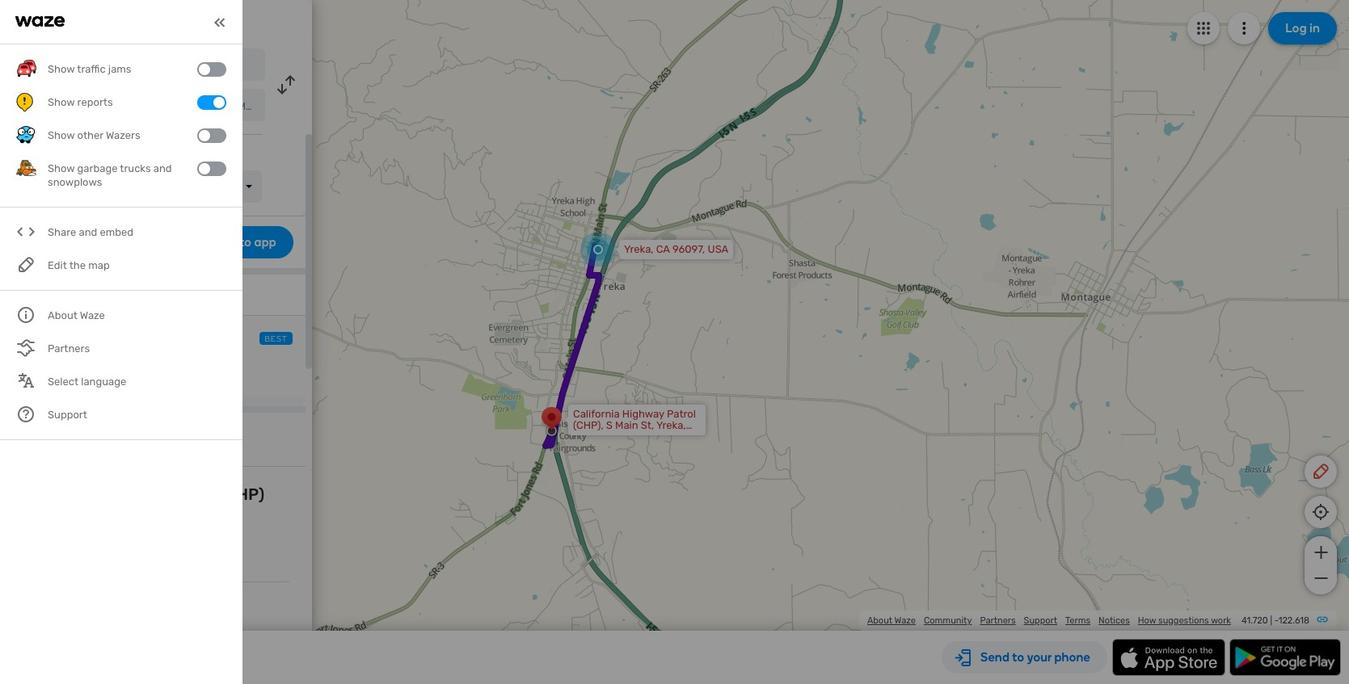 Task type: vqa. For each thing, say whether or not it's contained in the screenshot.
topmost hazard icon
no



Task type: describe. For each thing, give the bounding box(es) containing it.
partners
[[980, 616, 1016, 627]]

destination
[[112, 440, 172, 454]]

main
[[615, 420, 638, 432]]

0 vertical spatial yreka
[[59, 59, 88, 73]]

notices link
[[1099, 616, 1130, 627]]

1 vertical spatial (chp)
[[220, 485, 265, 504]]

starting point
[[16, 440, 87, 454]]

11
[[101, 180, 110, 192]]

by
[[117, 335, 128, 346]]

starting point button
[[16, 440, 87, 465]]

0 horizontal spatial yreka,
[[624, 243, 654, 255]]

terms
[[1066, 616, 1091, 627]]

i-
[[45, 352, 54, 366]]

suggestions
[[1159, 616, 1209, 627]]

ca for yreka
[[94, 61, 106, 72]]

current location image
[[16, 55, 36, 74]]

0 vertical spatial 5
[[45, 330, 54, 348]]

usa for yreka
[[141, 61, 161, 72]]

highway inside the california highway patrol (chp), s main st, yreka, california
[[622, 408, 664, 420]]

zoom in image
[[1311, 543, 1331, 563]]

share and embed link
[[16, 216, 226, 249]]

share and embed
[[48, 227, 133, 239]]

s inside the california highway patrol (chp), s main st, yreka, california
[[606, 420, 613, 432]]

-
[[1275, 616, 1279, 627]]

yreka ca 96097, usa
[[59, 59, 161, 73]]

how
[[1138, 616, 1156, 627]]

clock image
[[12, 143, 32, 162]]

about waze link
[[867, 616, 916, 627]]

1
[[24, 331, 28, 345]]

partners link
[[980, 616, 1016, 627]]

41.720 | -122.618
[[1242, 616, 1310, 627]]

2 vertical spatial patrol
[[168, 485, 216, 504]]

california highway patrol (chp) inside california highway patrol (chp) button
[[59, 99, 224, 113]]

miles
[[63, 372, 93, 383]]

patrol inside the california highway patrol (chp), s main st, yreka, california
[[667, 408, 696, 420]]

support link
[[1024, 616, 1057, 627]]

point
[[61, 440, 87, 454]]

and
[[79, 227, 97, 239]]

california highway patrol (chp) button
[[47, 89, 265, 121]]

zoom out image
[[1311, 569, 1331, 589]]

(chp) inside button
[[194, 99, 224, 113]]

s inside i-5 s yreka 2.6 miles
[[63, 352, 70, 366]]

leave
[[87, 335, 115, 346]]

1 vertical spatial california highway patrol (chp)
[[16, 485, 265, 504]]

yreka, inside the california highway patrol (chp), s main st, yreka, california
[[656, 420, 686, 432]]

community
[[924, 616, 972, 627]]



Task type: locate. For each thing, give the bounding box(es) containing it.
patrol inside button
[[160, 99, 191, 113]]

5 up the 2.6
[[54, 352, 60, 366]]

how suggestions work link
[[1138, 616, 1231, 627]]

yreka
[[59, 59, 88, 73], [73, 352, 102, 366]]

dec
[[79, 180, 98, 192]]

pm right 1:55
[[152, 335, 166, 346]]

1 vertical spatial 96097,
[[673, 243, 705, 255]]

2.6
[[45, 372, 60, 383]]

yreka,
[[624, 243, 654, 255], [656, 420, 686, 432]]

usa inside the yreka ca 96097, usa
[[141, 61, 161, 72]]

96097, for yreka
[[109, 61, 139, 72]]

pm right 2:15
[[205, 180, 220, 192]]

share
[[48, 227, 76, 239]]

96097,
[[109, 61, 139, 72], [673, 243, 705, 255]]

s right i-
[[63, 352, 70, 366]]

0 vertical spatial 96097,
[[109, 61, 139, 72]]

1 vertical spatial 5
[[54, 352, 60, 366]]

2 vertical spatial highway
[[96, 485, 164, 504]]

1 horizontal spatial pm
[[205, 180, 220, 192]]

mon, dec 11 list box
[[44, 171, 165, 203]]

destination button
[[112, 440, 172, 466]]

5 left the min at the left of the page
[[45, 330, 54, 348]]

support
[[1024, 616, 1057, 627]]

usa for yreka,
[[708, 243, 729, 255]]

1 horizontal spatial s
[[606, 420, 613, 432]]

patrol down the yreka ca 96097, usa
[[160, 99, 191, 113]]

patrol right st,
[[667, 408, 696, 420]]

pm inside list box
[[205, 180, 220, 192]]

0 vertical spatial pm
[[205, 180, 220, 192]]

0 vertical spatial patrol
[[160, 99, 191, 113]]

41.720
[[1242, 616, 1268, 627]]

about
[[867, 616, 893, 627]]

2:15
[[183, 180, 202, 192]]

0 vertical spatial s
[[63, 352, 70, 366]]

routes
[[12, 289, 47, 303]]

96097, inside the yreka ca 96097, usa
[[109, 61, 139, 72]]

california
[[59, 99, 109, 113], [573, 408, 620, 420], [573, 431, 620, 443], [16, 485, 93, 504]]

mon,
[[53, 180, 77, 192]]

(chp),
[[573, 420, 604, 432]]

0 horizontal spatial pm
[[152, 335, 166, 346]]

directions
[[148, 13, 215, 31]]

0 vertical spatial ca
[[94, 61, 106, 72]]

notices
[[1099, 616, 1130, 627]]

2:15 pm list box
[[173, 171, 262, 203]]

link image
[[1316, 614, 1329, 627]]

1 vertical spatial pm
[[152, 335, 166, 346]]

s left main
[[606, 420, 613, 432]]

highway inside california highway patrol (chp) button
[[112, 99, 157, 113]]

1:55
[[130, 335, 150, 346]]

|
[[1270, 616, 1273, 627]]

ca inside the yreka ca 96097, usa
[[94, 61, 106, 72]]

0 horizontal spatial usa
[[141, 61, 161, 72]]

driving
[[97, 13, 145, 31]]

0 vertical spatial (chp)
[[194, 99, 224, 113]]

california highway patrol (chp) down the yreka ca 96097, usa
[[59, 99, 224, 113]]

1 vertical spatial s
[[606, 420, 613, 432]]

california highway patrol (chp), s main st, yreka, california
[[573, 408, 696, 443]]

pm
[[205, 180, 220, 192], [152, 335, 166, 346]]

96097, for yreka,
[[673, 243, 705, 255]]

ca for yreka,
[[656, 243, 670, 255]]

s
[[63, 352, 70, 366], [606, 420, 613, 432]]

0 vertical spatial usa
[[141, 61, 161, 72]]

code image
[[16, 223, 36, 243]]

pencil image
[[1311, 462, 1331, 482]]

2:15 pm
[[183, 180, 220, 192]]

1 vertical spatial yreka
[[73, 352, 102, 366]]

yreka right current location image
[[59, 59, 88, 73]]

highway right '(chp),'
[[622, 408, 664, 420]]

highway down the yreka ca 96097, usa
[[112, 99, 157, 113]]

5 min leave by 1:55 pm
[[45, 330, 166, 348]]

california highway patrol (chp)
[[59, 99, 224, 113], [16, 485, 265, 504]]

california inside button
[[59, 99, 109, 113]]

0 vertical spatial yreka,
[[624, 243, 654, 255]]

5
[[45, 330, 54, 348], [54, 352, 60, 366]]

min
[[57, 330, 82, 348]]

yreka inside i-5 s yreka 2.6 miles
[[73, 352, 102, 366]]

5 inside i-5 s yreka 2.6 miles
[[54, 352, 60, 366]]

0 horizontal spatial s
[[63, 352, 70, 366]]

1 vertical spatial usa
[[708, 243, 729, 255]]

(chp)
[[194, 99, 224, 113], [220, 485, 265, 504]]

patrol down destination button
[[168, 485, 216, 504]]

work
[[1211, 616, 1231, 627]]

embed
[[100, 227, 133, 239]]

1 vertical spatial yreka,
[[656, 420, 686, 432]]

about waze community partners support terms notices how suggestions work
[[867, 616, 1231, 627]]

0 horizontal spatial 96097,
[[109, 61, 139, 72]]

122.618
[[1279, 616, 1310, 627]]

starting
[[16, 440, 58, 454]]

waze
[[895, 616, 916, 627]]

patrol
[[160, 99, 191, 113], [667, 408, 696, 420], [168, 485, 216, 504]]

driving directions
[[97, 13, 215, 31]]

yreka, ca 96097, usa
[[624, 243, 729, 255]]

ca
[[94, 61, 106, 72], [656, 243, 670, 255]]

community link
[[924, 616, 972, 627]]

1 vertical spatial ca
[[656, 243, 670, 255]]

0 vertical spatial california highway patrol (chp)
[[59, 99, 224, 113]]

0 horizontal spatial ca
[[94, 61, 106, 72]]

1 horizontal spatial usa
[[708, 243, 729, 255]]

1 vertical spatial patrol
[[667, 408, 696, 420]]

st,
[[641, 420, 654, 432]]

yreka up 'miles'
[[73, 352, 102, 366]]

pm inside 5 min leave by 1:55 pm
[[152, 335, 166, 346]]

california highway patrol (chp) down destination button
[[16, 485, 265, 504]]

mon, dec 11
[[53, 180, 110, 192]]

1 vertical spatial highway
[[622, 408, 664, 420]]

0 vertical spatial highway
[[112, 99, 157, 113]]

1 horizontal spatial 96097,
[[673, 243, 705, 255]]

1 horizontal spatial ca
[[656, 243, 670, 255]]

i-5 s yreka 2.6 miles
[[45, 352, 102, 383]]

terms link
[[1066, 616, 1091, 627]]

highway
[[112, 99, 157, 113], [622, 408, 664, 420], [96, 485, 164, 504]]

usa
[[141, 61, 161, 72], [708, 243, 729, 255]]

best
[[264, 335, 288, 344]]

highway down destination button
[[96, 485, 164, 504]]

1 horizontal spatial yreka,
[[656, 420, 686, 432]]

location image
[[16, 95, 36, 115]]



